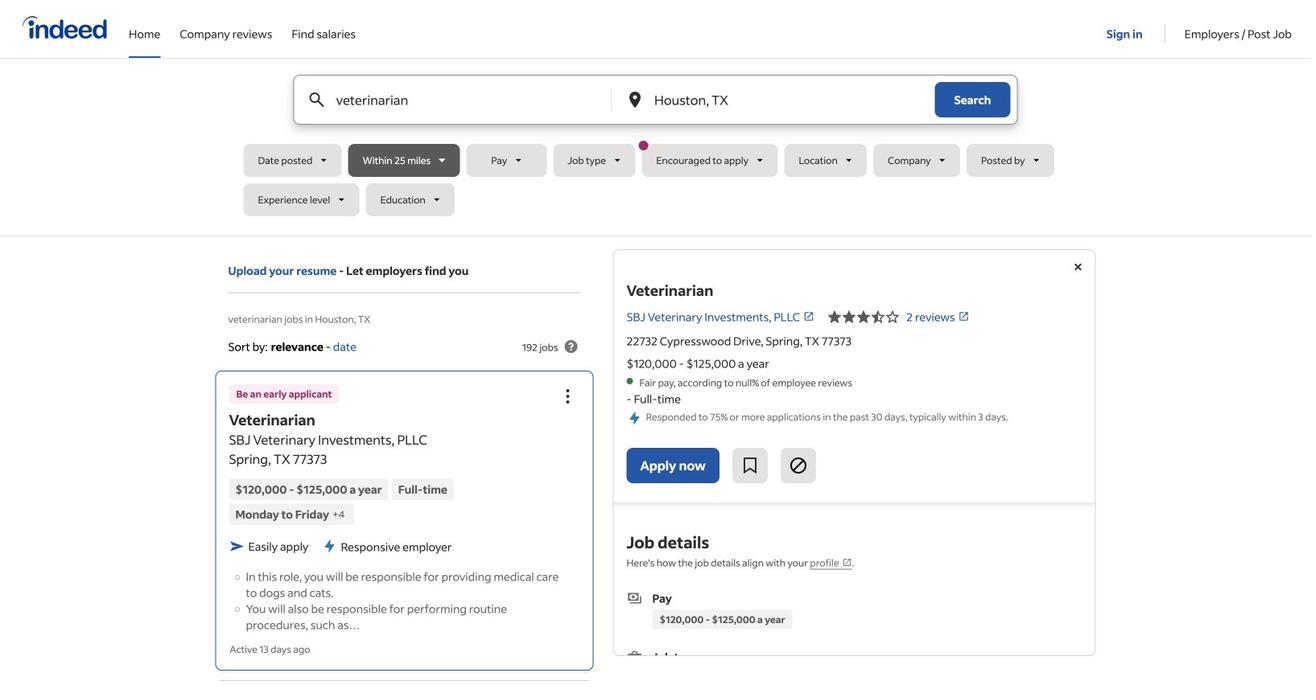 Task type: describe. For each thing, give the bounding box(es) containing it.
save this job image
[[741, 457, 760, 476]]

job actions for veterinarian is collapsed image
[[558, 387, 578, 406]]

search: Job title, keywords, or company text field
[[333, 76, 585, 124]]



Task type: vqa. For each thing, say whether or not it's contained in the screenshot.
search box
yes



Task type: locate. For each thing, give the bounding box(es) containing it.
Edit location text field
[[651, 76, 903, 124]]

3.5 out of 5 stars image
[[828, 308, 900, 327]]

3.5 out of 5 stars. link to 2 reviews company ratings (opens in a new tab) image
[[959, 311, 970, 323]]

sbj veterinary investments, pllc (opens in a new tab) image
[[804, 311, 815, 323]]

close job details image
[[1069, 258, 1088, 277]]

not interested image
[[789, 457, 808, 476]]

help icon image
[[562, 337, 581, 357]]

job preferences (opens in a new window) image
[[843, 558, 852, 568]]

None search field
[[244, 75, 1068, 223]]



